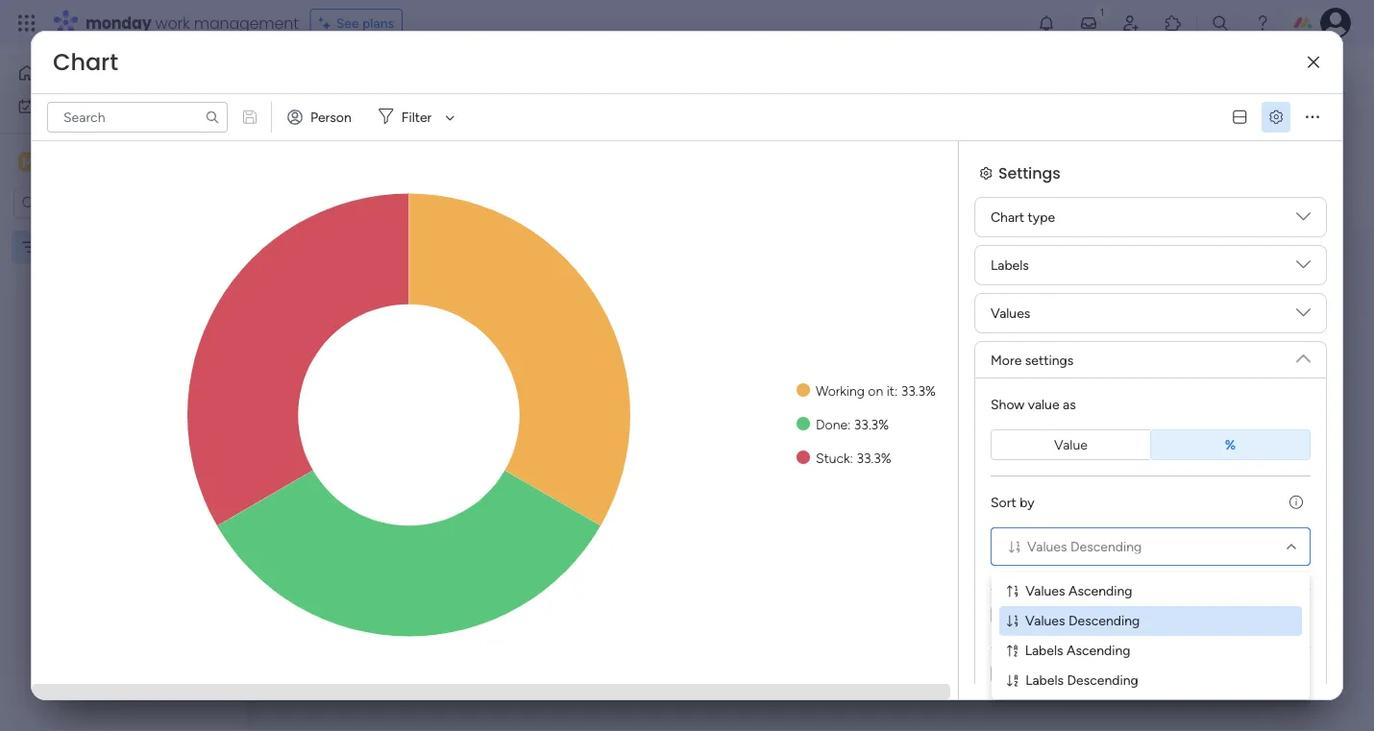Task type: locate. For each thing, give the bounding box(es) containing it.
3 dapulse dropdown down arrow image from the top
[[1297, 306, 1311, 327]]

: for stuck : 33.3%
[[851, 450, 854, 466]]

chart for chart
[[53, 46, 118, 78]]

main content
[[255, 229, 1375, 732]]

%
[[1226, 437, 1237, 453]]

chart up my work
[[53, 46, 118, 78]]

invite members image
[[1122, 13, 1141, 33]]

ascending up show only top/bottom items
[[1069, 583, 1133, 599]]

home
[[44, 65, 81, 81]]

see
[[336, 15, 359, 31]]

m
[[22, 154, 34, 170]]

work right monday
[[155, 12, 190, 34]]

show down v2 number asc icon at bottom right
[[1014, 607, 1048, 624]]

ascending up values
[[1067, 643, 1131, 659]]

home button
[[12, 58, 207, 88]]

values
[[1094, 666, 1132, 682]]

items
[[1155, 607, 1188, 624]]

as
[[1063, 396, 1077, 412]]

1 vertical spatial 33.3%
[[855, 416, 889, 433]]

1 vertical spatial chart
[[991, 209, 1025, 225]]

descending
[[1071, 538, 1142, 555], [1069, 613, 1141, 629], [1068, 673, 1139, 689]]

33.3% right the it
[[902, 383, 936, 399]]

main workspace
[[44, 153, 158, 171]]

work
[[155, 12, 190, 34], [64, 98, 93, 114]]

2 dapulse dropdown down arrow image from the top
[[1297, 258, 1311, 279]]

descending down values ascending
[[1069, 613, 1141, 629]]

dapulse dropdown down arrow image
[[1297, 210, 1311, 231], [1297, 258, 1311, 279], [1297, 306, 1311, 327], [1297, 344, 1311, 366]]

values
[[991, 305, 1031, 322], [1028, 538, 1068, 555], [1026, 583, 1066, 599], [1026, 613, 1066, 629]]

working on it : 33.3%
[[816, 383, 936, 399]]

ascending for labels ascending
[[1067, 643, 1131, 659]]

33.3% down on
[[855, 416, 889, 433]]

show empty values
[[1014, 666, 1132, 682]]

1 dapulse dropdown down arrow image from the top
[[1297, 210, 1311, 231]]

labels right the v2 az desc image
[[1026, 673, 1064, 689]]

1 vertical spatial values descending
[[1026, 613, 1141, 629]]

add widget
[[458, 116, 528, 132]]

1 horizontal spatial chart
[[991, 209, 1025, 225]]

help image
[[1254, 13, 1273, 33]]

ascending
[[1069, 583, 1133, 599], [1067, 643, 1131, 659]]

john smith image
[[1321, 8, 1352, 38]]

v2 number desc image
[[1008, 615, 1018, 629]]

values descending
[[1028, 538, 1142, 555], [1026, 613, 1141, 629]]

value button
[[991, 430, 1151, 461]]

2 vertical spatial 33.3%
[[857, 450, 892, 466]]

type
[[1028, 209, 1056, 225]]

labels down chart type
[[991, 257, 1030, 274]]

2 vertical spatial labels
[[1026, 673, 1064, 689]]

values ascending
[[1026, 583, 1133, 599]]

1 horizontal spatial work
[[155, 12, 190, 34]]

more dots image
[[1307, 110, 1320, 124]]

new
[[299, 116, 327, 132]]

show for show value as
[[991, 396, 1025, 412]]

monday work management
[[86, 12, 299, 34]]

:
[[895, 383, 898, 399], [848, 416, 851, 433], [851, 450, 854, 466]]

1 vertical spatial labels
[[1026, 643, 1064, 659]]

0 vertical spatial show
[[991, 396, 1025, 412]]

33.3% down done : 33.3%
[[857, 450, 892, 466]]

descending up values ascending
[[1071, 538, 1142, 555]]

0 vertical spatial ascending
[[1069, 583, 1133, 599]]

done : 33.3%
[[816, 416, 889, 433]]

: down done : 33.3%
[[851, 450, 854, 466]]

done
[[816, 416, 848, 433]]

0 vertical spatial labels
[[991, 257, 1030, 274]]

ascending for values ascending
[[1069, 583, 1133, 599]]

dapulse dropdown down arrow image for chart type
[[1297, 210, 1311, 231]]

list box
[[0, 227, 245, 523]]

33.3%
[[902, 383, 936, 399], [855, 416, 889, 433], [857, 450, 892, 466]]

2 vertical spatial show
[[1014, 666, 1048, 682]]

add widget button
[[422, 109, 536, 139]]

option
[[0, 230, 245, 234]]

descending down labels ascending
[[1068, 673, 1139, 689]]

project
[[330, 116, 374, 132]]

values right v2 number desc image
[[1028, 538, 1068, 555]]

chart
[[53, 46, 118, 78], [991, 209, 1025, 225]]

work inside my work button
[[64, 98, 93, 114]]

show
[[991, 396, 1025, 412], [1014, 607, 1048, 624], [1014, 666, 1048, 682]]

1 vertical spatial show
[[1014, 607, 1048, 624]]

v2 az asc image
[[1008, 645, 1018, 659]]

chart left the type
[[991, 209, 1025, 225]]

stuck : 33.3%
[[816, 450, 892, 466]]

search image
[[205, 110, 220, 125]]

0 horizontal spatial chart
[[53, 46, 118, 78]]

values up the "only"
[[1026, 583, 1066, 599]]

person
[[311, 109, 352, 125]]

sort
[[991, 494, 1017, 511]]

0 vertical spatial values descending
[[1028, 538, 1142, 555]]

value
[[1029, 396, 1060, 412]]

: up stuck : 33.3%
[[848, 416, 851, 433]]

labels right 'v2 az asc' icon
[[1026, 643, 1064, 659]]

1 vertical spatial work
[[64, 98, 93, 114]]

main
[[44, 153, 78, 171]]

dapulse x slim image
[[1309, 56, 1320, 69]]

values right v2 number desc icon
[[1026, 613, 1066, 629]]

labels
[[991, 257, 1030, 274], [1026, 643, 1064, 659], [1026, 673, 1064, 689]]

labels descending
[[1026, 673, 1139, 689]]

1 vertical spatial ascending
[[1067, 643, 1131, 659]]

0 horizontal spatial work
[[64, 98, 93, 114]]

values for v2 number desc icon
[[1026, 613, 1066, 629]]

chart type
[[991, 209, 1056, 225]]

: right on
[[895, 383, 898, 399]]

workspace image
[[18, 151, 37, 173]]

1 vertical spatial :
[[848, 416, 851, 433]]

0 vertical spatial work
[[155, 12, 190, 34]]

it
[[887, 383, 895, 399]]

4 dapulse dropdown down arrow image from the top
[[1297, 344, 1311, 366]]

2 vertical spatial :
[[851, 450, 854, 466]]

1 vertical spatial descending
[[1069, 613, 1141, 629]]

None search field
[[47, 102, 228, 133]]

work right 'my'
[[64, 98, 93, 114]]

labels for labels descending
[[1026, 673, 1064, 689]]

0 vertical spatial descending
[[1071, 538, 1142, 555]]

values up more
[[991, 305, 1031, 322]]

v2 split view image
[[1234, 110, 1247, 124]]

select product image
[[17, 13, 37, 33]]

values descending down values ascending
[[1026, 613, 1141, 629]]

my first board click to edit element
[[291, 58, 461, 92]]

values descending up values ascending
[[1028, 538, 1142, 555]]

show down 'v2 az asc' icon
[[1014, 666, 1048, 682]]

2 vertical spatial descending
[[1068, 673, 1139, 689]]

show left value
[[991, 396, 1025, 412]]

0 vertical spatial chart
[[53, 46, 118, 78]]



Task type: vqa. For each thing, say whether or not it's contained in the screenshot.
2
no



Task type: describe. For each thing, give the bounding box(es) containing it.
Filter dashboard by text search field
[[47, 102, 228, 133]]

v2 settings line image
[[1270, 110, 1284, 124]]

values descending for v2 number desc image
[[1028, 538, 1142, 555]]

new project button
[[291, 109, 382, 140]]

work for monday
[[155, 12, 190, 34]]

1 image
[[1094, 1, 1111, 23]]

show value as
[[991, 396, 1077, 412]]

plans
[[363, 15, 394, 31]]

descending for v2 number desc icon
[[1069, 613, 1141, 629]]

management
[[194, 12, 299, 34]]

Chart field
[[48, 46, 123, 78]]

chart for chart type
[[991, 209, 1025, 225]]

see plans
[[336, 15, 394, 31]]

work for my
[[64, 98, 93, 114]]

value
[[1055, 437, 1088, 453]]

v2 info image
[[1290, 494, 1304, 511]]

filter
[[402, 109, 432, 125]]

workspace
[[82, 153, 158, 171]]

0 vertical spatial 33.3%
[[902, 383, 936, 399]]

settings
[[1026, 352, 1074, 368]]

top/bottom
[[1080, 607, 1151, 624]]

more settings
[[991, 352, 1074, 368]]

stuck
[[816, 450, 851, 466]]

my
[[42, 98, 61, 114]]

labels ascending
[[1026, 643, 1131, 659]]

empty
[[1052, 666, 1091, 682]]

only
[[1052, 607, 1077, 624]]

values for v2 number asc icon at bottom right
[[1026, 583, 1066, 599]]

33.3% for stuck : 33.3%
[[857, 450, 892, 466]]

show for show only top/bottom items
[[1014, 607, 1048, 624]]

my work
[[42, 98, 93, 114]]

inbox image
[[1080, 13, 1099, 33]]

more
[[991, 352, 1022, 368]]

working
[[816, 383, 865, 399]]

values for v2 number desc image
[[1028, 538, 1068, 555]]

by
[[1020, 494, 1035, 511]]

on
[[869, 383, 884, 399]]

labels for labels ascending
[[1026, 643, 1064, 659]]

widget
[[486, 116, 528, 132]]

dapulse dropdown down arrow image for more settings
[[1297, 344, 1311, 366]]

filter button
[[371, 102, 462, 133]]

dapulse dropdown down arrow image for labels
[[1297, 258, 1311, 279]]

apps image
[[1164, 13, 1184, 33]]

see plans button
[[310, 9, 403, 37]]

labels for labels
[[991, 257, 1030, 274]]

search everything image
[[1211, 13, 1231, 33]]

v2 az desc image
[[1008, 674, 1018, 688]]

dapulse dropdown down arrow image for values
[[1297, 306, 1311, 327]]

workspace selection element
[[18, 150, 161, 175]]

% button
[[1151, 430, 1311, 461]]

0 vertical spatial :
[[895, 383, 898, 399]]

person button
[[280, 102, 363, 133]]

descending for v2 number desc image
[[1071, 538, 1142, 555]]

33.3% for done : 33.3%
[[855, 416, 889, 433]]

v2 number desc image
[[1010, 540, 1020, 554]]

monday
[[86, 12, 151, 34]]

sort by
[[991, 494, 1035, 511]]

new project
[[299, 116, 374, 132]]

arrow down image
[[439, 106, 462, 129]]

show for show empty values
[[1014, 666, 1048, 682]]

add
[[458, 116, 482, 132]]

: for done : 33.3%
[[848, 416, 851, 433]]

show only top/bottom items
[[1014, 607, 1188, 624]]

descending for the v2 az desc image
[[1068, 673, 1139, 689]]

values descending for v2 number desc icon
[[1026, 613, 1141, 629]]

v2 number asc image
[[1008, 585, 1018, 599]]

notifications image
[[1037, 13, 1057, 33]]

settings
[[999, 162, 1061, 184]]

my work button
[[12, 91, 207, 122]]



